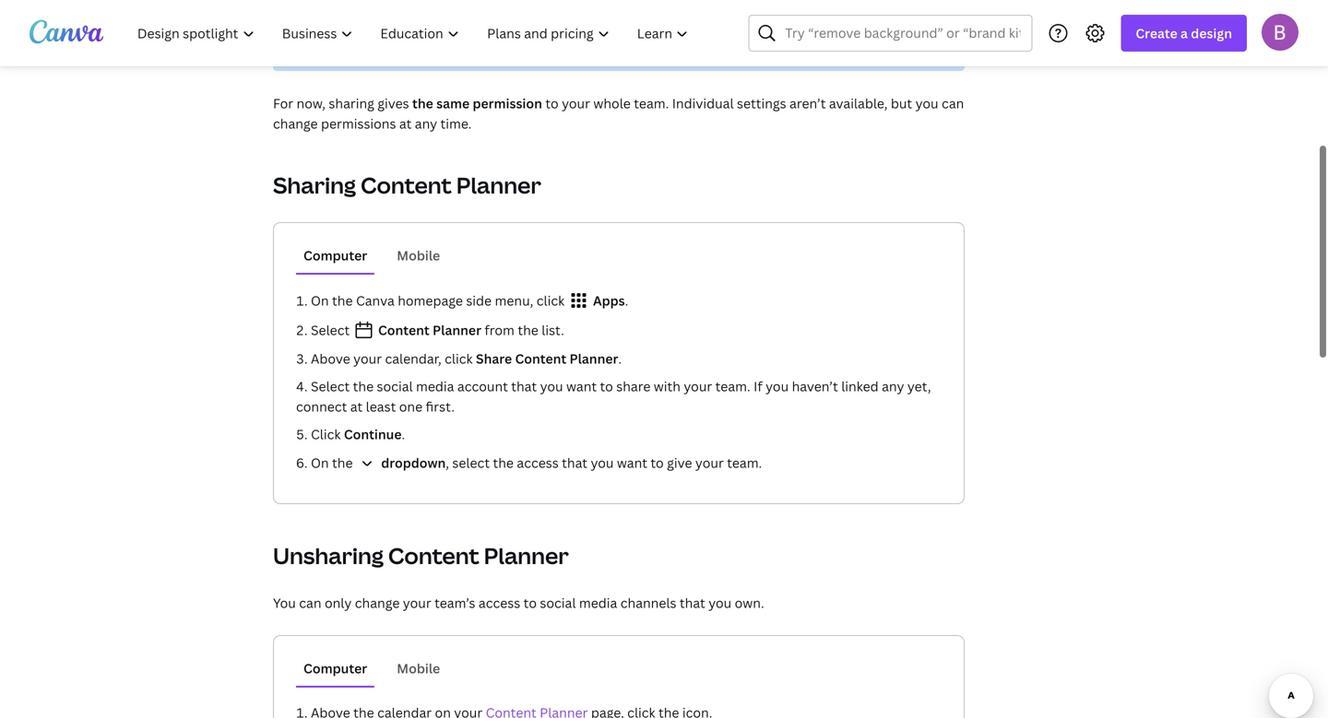 Task type: describe. For each thing, give the bounding box(es) containing it.
bob builder image
[[1262, 14, 1299, 51]]

to right team's on the bottom left
[[524, 594, 537, 612]]

,
[[446, 454, 449, 472]]

individual
[[672, 95, 734, 112]]

share
[[476, 350, 512, 368]]

at inside to your whole team. individual settings aren't available, but you can change permissions at any time.
[[399, 115, 412, 132]]

same
[[436, 95, 470, 112]]

can inside to your whole team. individual settings aren't available, but you can change permissions at any time.
[[942, 95, 964, 112]]

aren't
[[790, 95, 826, 112]]

give
[[667, 454, 692, 472]]

now,
[[297, 95, 326, 112]]

2 horizontal spatial .
[[625, 292, 628, 309]]

on for on the
[[311, 454, 329, 472]]

canva
[[356, 292, 395, 309]]

2 vertical spatial that
[[680, 594, 705, 612]]

0 horizontal spatial .
[[402, 426, 405, 443]]

select for select
[[311, 321, 353, 339]]

you inside to your whole team. individual settings aren't available, but you can change permissions at any time.
[[916, 95, 939, 112]]

first.
[[426, 398, 455, 416]]

team. inside to your whole team. individual settings aren't available, but you can change permissions at any time.
[[634, 95, 669, 112]]

menu,
[[495, 292, 533, 309]]

your inside to your whole team. individual settings aren't available, but you can change permissions at any time.
[[562, 95, 590, 112]]

permission
[[473, 95, 542, 112]]

linked
[[841, 378, 879, 395]]

the for on the canva homepage side menu, click
[[332, 292, 353, 309]]

select for select the social media account that you want to share with your team. if you haven't linked any yet, connect at least one first.
[[311, 378, 350, 395]]

mobile button for 2nd the "computer" button
[[390, 651, 448, 686]]

Try "remove background" or "brand kit" search field
[[785, 16, 1021, 51]]

you can only change your team's access to social media channels that you own.
[[273, 594, 764, 612]]

from the list.
[[481, 321, 564, 339]]

connect
[[296, 398, 347, 416]]

but
[[891, 95, 912, 112]]

unsharing content planner
[[273, 541, 569, 571]]

you left own.
[[709, 594, 732, 612]]

only
[[325, 594, 352, 612]]

1 horizontal spatial social
[[540, 594, 576, 612]]

the for on the
[[332, 454, 353, 472]]

team. inside the select the social media account that you want to share with your team. if you haven't linked any yet, connect at least one first.
[[715, 378, 751, 395]]

you down the select the social media account that you want to share with your team. if you haven't linked any yet, connect at least one first.
[[591, 454, 614, 472]]

available,
[[829, 95, 888, 112]]

select
[[452, 454, 490, 472]]

to your whole team. individual settings aren't available, but you can change permissions at any time.
[[273, 95, 964, 132]]

social inside the select the social media account that you want to share with your team. if you haven't linked any yet, connect at least one first.
[[377, 378, 413, 395]]

a
[[1181, 24, 1188, 42]]

, select the access that you want to give your team.
[[446, 454, 762, 472]]

above
[[311, 350, 350, 368]]

from
[[485, 321, 515, 339]]

channels
[[621, 594, 677, 612]]

0 vertical spatial access
[[517, 454, 559, 472]]

computer for 2nd the "computer" button
[[303, 660, 367, 678]]

you down list.
[[540, 378, 563, 395]]

0 horizontal spatial click
[[445, 350, 473, 368]]

haven't
[[792, 378, 838, 395]]

the right the gives
[[412, 95, 433, 112]]

computer for second the "computer" button from the bottom of the page
[[303, 247, 367, 264]]

account
[[457, 378, 508, 395]]

for now, sharing gives the same permission
[[273, 95, 542, 112]]

gives
[[378, 95, 409, 112]]

dropdown
[[378, 454, 446, 472]]

1 vertical spatial .
[[618, 350, 622, 368]]

planner up 'you can only change your team's access to social media channels that you own.'
[[484, 541, 569, 571]]

planner up above your calendar, click share content planner . at left
[[433, 321, 481, 339]]

homepage
[[398, 292, 463, 309]]



Task type: vqa. For each thing, say whether or not it's contained in the screenshot.
permission at top left
yes



Task type: locate. For each thing, give the bounding box(es) containing it.
0 vertical spatial computer button
[[296, 238, 375, 273]]

time.
[[440, 115, 472, 132]]

0 vertical spatial team.
[[634, 95, 669, 112]]

any inside to your whole team. individual settings aren't available, but you can change permissions at any time.
[[415, 115, 437, 132]]

0 vertical spatial that
[[511, 378, 537, 395]]

1 vertical spatial want
[[617, 454, 648, 472]]

that right 'channels' in the bottom of the page
[[680, 594, 705, 612]]

select inside the select the social media account that you want to share with your team. if you haven't linked any yet, connect at least one first.
[[311, 378, 350, 395]]

to left share
[[600, 378, 613, 395]]

the right select
[[493, 454, 514, 472]]

the up least
[[353, 378, 374, 395]]

0 horizontal spatial at
[[350, 398, 363, 416]]

select up connect
[[311, 378, 350, 395]]

that inside the select the social media account that you want to share with your team. if you haven't linked any yet, connect at least one first.
[[511, 378, 537, 395]]

0 horizontal spatial that
[[511, 378, 537, 395]]

to inside to your whole team. individual settings aren't available, but you can change permissions at any time.
[[545, 95, 559, 112]]

mobile for 2nd the "computer" button mobile button
[[397, 660, 440, 678]]

0 vertical spatial can
[[942, 95, 964, 112]]

click continue .
[[311, 426, 405, 443]]

1 vertical spatial mobile button
[[390, 651, 448, 686]]

0 vertical spatial mobile button
[[390, 238, 448, 273]]

0 vertical spatial .
[[625, 292, 628, 309]]

media
[[416, 378, 454, 395], [579, 594, 617, 612]]

1 vertical spatial that
[[562, 454, 588, 472]]

your left team's on the bottom left
[[403, 594, 431, 612]]

team. right give
[[727, 454, 762, 472]]

if
[[754, 378, 763, 395]]

1 computer from the top
[[303, 247, 367, 264]]

want inside the select the social media account that you want to share with your team. if you haven't linked any yet, connect at least one first.
[[566, 378, 597, 395]]

the left list.
[[518, 321, 539, 339]]

computer button down "only"
[[296, 651, 375, 686]]

click
[[537, 292, 565, 309], [445, 350, 473, 368]]

content down permissions
[[361, 170, 452, 200]]

top level navigation element
[[125, 15, 704, 52]]

0 vertical spatial mobile
[[397, 247, 440, 264]]

1 vertical spatial can
[[299, 594, 321, 612]]

you
[[273, 594, 296, 612]]

whole
[[593, 95, 631, 112]]

for
[[273, 95, 293, 112]]

1 horizontal spatial .
[[618, 350, 622, 368]]

1 vertical spatial mobile
[[397, 660, 440, 678]]

select
[[311, 321, 353, 339], [311, 378, 350, 395]]

at
[[399, 115, 412, 132], [350, 398, 363, 416]]

2 mobile button from the top
[[390, 651, 448, 686]]

at down for now, sharing gives the same permission
[[399, 115, 412, 132]]

1 horizontal spatial want
[[617, 454, 648, 472]]

1 vertical spatial media
[[579, 594, 617, 612]]

0 horizontal spatial can
[[299, 594, 321, 612]]

permissions
[[321, 115, 396, 132]]

0 vertical spatial at
[[399, 115, 412, 132]]

on the
[[311, 454, 356, 472]]

social left 'channels' in the bottom of the page
[[540, 594, 576, 612]]

select the social media account that you want to share with your team. if you haven't linked any yet, connect at least one first.
[[296, 378, 931, 416]]

want
[[566, 378, 597, 395], [617, 454, 648, 472]]

1 on from the top
[[311, 292, 329, 309]]

1 mobile from the top
[[397, 247, 440, 264]]

computer
[[303, 247, 367, 264], [303, 660, 367, 678]]

content down list.
[[515, 350, 566, 368]]

continue
[[344, 426, 402, 443]]

1 mobile button from the top
[[390, 238, 448, 273]]

you right if
[[766, 378, 789, 395]]

2 horizontal spatial that
[[680, 594, 705, 612]]

on left canva
[[311, 292, 329, 309]]

0 horizontal spatial want
[[566, 378, 597, 395]]

1 vertical spatial social
[[540, 594, 576, 612]]

0 vertical spatial media
[[416, 378, 454, 395]]

content up calendar,
[[378, 321, 430, 339]]

want left give
[[617, 454, 648, 472]]

to left give
[[651, 454, 664, 472]]

0 horizontal spatial social
[[377, 378, 413, 395]]

content
[[361, 170, 452, 200], [378, 321, 430, 339], [515, 350, 566, 368], [388, 541, 479, 571]]

1 vertical spatial computer button
[[296, 651, 375, 686]]

computer button up canva
[[296, 238, 375, 273]]

to right permission
[[545, 95, 559, 112]]

that down share
[[511, 378, 537, 395]]

access right team's on the bottom left
[[479, 594, 520, 612]]

least
[[366, 398, 396, 416]]

1 computer button from the top
[[296, 238, 375, 273]]

mobile
[[397, 247, 440, 264], [397, 660, 440, 678]]

create a design button
[[1121, 15, 1247, 52]]

your left the whole
[[562, 95, 590, 112]]

the down the 'click continue .'
[[332, 454, 353, 472]]

sharing content planner
[[273, 170, 541, 200]]

team's
[[435, 594, 475, 612]]

on for on the canva homepage side menu, click
[[311, 292, 329, 309]]

0 vertical spatial social
[[377, 378, 413, 395]]

1 horizontal spatial any
[[882, 378, 904, 395]]

planner up the select the social media account that you want to share with your team. if you haven't linked any yet, connect at least one first.
[[570, 350, 618, 368]]

2 computer button from the top
[[296, 651, 375, 686]]

content planner
[[375, 321, 481, 339]]

0 vertical spatial change
[[273, 115, 318, 132]]

access right select
[[517, 454, 559, 472]]

above your calendar, click share content planner .
[[311, 350, 622, 368]]

access
[[517, 454, 559, 472], [479, 594, 520, 612]]

1 vertical spatial at
[[350, 398, 363, 416]]

change right "only"
[[355, 594, 400, 612]]

media left 'channels' in the bottom of the page
[[579, 594, 617, 612]]

the inside the select the social media account that you want to share with your team. if you haven't linked any yet, connect at least one first.
[[353, 378, 374, 395]]

1 horizontal spatial change
[[355, 594, 400, 612]]

computer button
[[296, 238, 375, 273], [296, 651, 375, 686]]

your right above
[[353, 350, 382, 368]]

content up team's on the bottom left
[[388, 541, 479, 571]]

can
[[942, 95, 964, 112], [299, 594, 321, 612]]

media up first.
[[416, 378, 454, 395]]

unsharing
[[273, 541, 384, 571]]

on down click
[[311, 454, 329, 472]]

2 select from the top
[[311, 378, 350, 395]]

your inside the select the social media account that you want to share with your team. if you haven't linked any yet, connect at least one first.
[[684, 378, 712, 395]]

sharing
[[273, 170, 356, 200]]

1 horizontal spatial can
[[942, 95, 964, 112]]

your right with
[[684, 378, 712, 395]]

any inside the select the social media account that you want to share with your team. if you haven't linked any yet, connect at least one first.
[[882, 378, 904, 395]]

2 vertical spatial .
[[402, 426, 405, 443]]

click
[[311, 426, 341, 443]]

planner down time.
[[456, 170, 541, 200]]

1 vertical spatial any
[[882, 378, 904, 395]]

2 on from the top
[[311, 454, 329, 472]]

create
[[1136, 24, 1178, 42]]

1 horizontal spatial click
[[537, 292, 565, 309]]

apps
[[590, 292, 625, 309]]

at inside the select the social media account that you want to share with your team. if you haven't linked any yet, connect at least one first.
[[350, 398, 363, 416]]

that
[[511, 378, 537, 395], [562, 454, 588, 472], [680, 594, 705, 612]]

at left least
[[350, 398, 363, 416]]

any
[[415, 115, 437, 132], [882, 378, 904, 395]]

2 mobile from the top
[[397, 660, 440, 678]]

team.
[[634, 95, 669, 112], [715, 378, 751, 395], [727, 454, 762, 472]]

2 vertical spatial team.
[[727, 454, 762, 472]]

mobile down team's on the bottom left
[[397, 660, 440, 678]]

0 vertical spatial computer
[[303, 247, 367, 264]]

social
[[377, 378, 413, 395], [540, 594, 576, 612]]

can right but
[[942, 95, 964, 112]]

change
[[273, 115, 318, 132], [355, 594, 400, 612]]

1 vertical spatial change
[[355, 594, 400, 612]]

change inside to your whole team. individual settings aren't available, but you can change permissions at any time.
[[273, 115, 318, 132]]

calendar,
[[385, 350, 442, 368]]

1 horizontal spatial media
[[579, 594, 617, 612]]

click left share
[[445, 350, 473, 368]]

social up least
[[377, 378, 413, 395]]

design
[[1191, 24, 1232, 42]]

computer up canva
[[303, 247, 367, 264]]

0 vertical spatial on
[[311, 292, 329, 309]]

0 vertical spatial click
[[537, 292, 565, 309]]

can right you
[[299, 594, 321, 612]]

0 horizontal spatial media
[[416, 378, 454, 395]]

your right give
[[695, 454, 724, 472]]

1 vertical spatial computer
[[303, 660, 367, 678]]

you
[[916, 95, 939, 112], [540, 378, 563, 395], [766, 378, 789, 395], [591, 454, 614, 472], [709, 594, 732, 612]]

the for from the list.
[[518, 321, 539, 339]]

select up above
[[311, 321, 353, 339]]

share
[[616, 378, 651, 395]]

settings
[[737, 95, 786, 112]]

the
[[412, 95, 433, 112], [332, 292, 353, 309], [518, 321, 539, 339], [353, 378, 374, 395], [332, 454, 353, 472], [493, 454, 514, 472]]

the for select the social media account that you want to share with your team. if you haven't linked any yet, connect at least one first.
[[353, 378, 374, 395]]

0 horizontal spatial change
[[273, 115, 318, 132]]

0 horizontal spatial any
[[415, 115, 437, 132]]

to inside the select the social media account that you want to share with your team. if you haven't linked any yet, connect at least one first.
[[600, 378, 613, 395]]

team. right the whole
[[634, 95, 669, 112]]

own.
[[735, 594, 764, 612]]

the left canva
[[332, 292, 353, 309]]

yet,
[[908, 378, 931, 395]]

0 vertical spatial want
[[566, 378, 597, 395]]

1 vertical spatial team.
[[715, 378, 751, 395]]

with
[[654, 378, 681, 395]]

side
[[466, 292, 492, 309]]

1 vertical spatial on
[[311, 454, 329, 472]]

your
[[562, 95, 590, 112], [353, 350, 382, 368], [684, 378, 712, 395], [695, 454, 724, 472], [403, 594, 431, 612]]

one
[[399, 398, 423, 416]]

you right but
[[916, 95, 939, 112]]

sharing
[[329, 95, 374, 112]]

1 select from the top
[[311, 321, 353, 339]]

1 vertical spatial click
[[445, 350, 473, 368]]

any down for now, sharing gives the same permission
[[415, 115, 437, 132]]

0 vertical spatial any
[[415, 115, 437, 132]]

.
[[625, 292, 628, 309], [618, 350, 622, 368], [402, 426, 405, 443]]

create a design
[[1136, 24, 1232, 42]]

1 horizontal spatial at
[[399, 115, 412, 132]]

mobile button for second the "computer" button from the bottom of the page
[[390, 238, 448, 273]]

2 computer from the top
[[303, 660, 367, 678]]

mobile up homepage
[[397, 247, 440, 264]]

want left share
[[566, 378, 597, 395]]

any left yet,
[[882, 378, 904, 395]]

mobile for mobile button corresponding to second the "computer" button from the bottom of the page
[[397, 247, 440, 264]]

0 vertical spatial select
[[311, 321, 353, 339]]

to
[[545, 95, 559, 112], [600, 378, 613, 395], [651, 454, 664, 472], [524, 594, 537, 612]]

on the canva homepage side menu, click
[[311, 292, 568, 309]]

change down for
[[273, 115, 318, 132]]

on
[[311, 292, 329, 309], [311, 454, 329, 472]]

1 horizontal spatial that
[[562, 454, 588, 472]]

1 vertical spatial select
[[311, 378, 350, 395]]

planner
[[456, 170, 541, 200], [433, 321, 481, 339], [570, 350, 618, 368], [484, 541, 569, 571]]

mobile button down team's on the bottom left
[[390, 651, 448, 686]]

click up list.
[[537, 292, 565, 309]]

team. left if
[[715, 378, 751, 395]]

computer down "only"
[[303, 660, 367, 678]]

mobile button up homepage
[[390, 238, 448, 273]]

that down the select the social media account that you want to share with your team. if you haven't linked any yet, connect at least one first.
[[562, 454, 588, 472]]

media inside the select the social media account that you want to share with your team. if you haven't linked any yet, connect at least one first.
[[416, 378, 454, 395]]

list.
[[542, 321, 564, 339]]

1 vertical spatial access
[[479, 594, 520, 612]]

mobile button
[[390, 238, 448, 273], [390, 651, 448, 686]]



